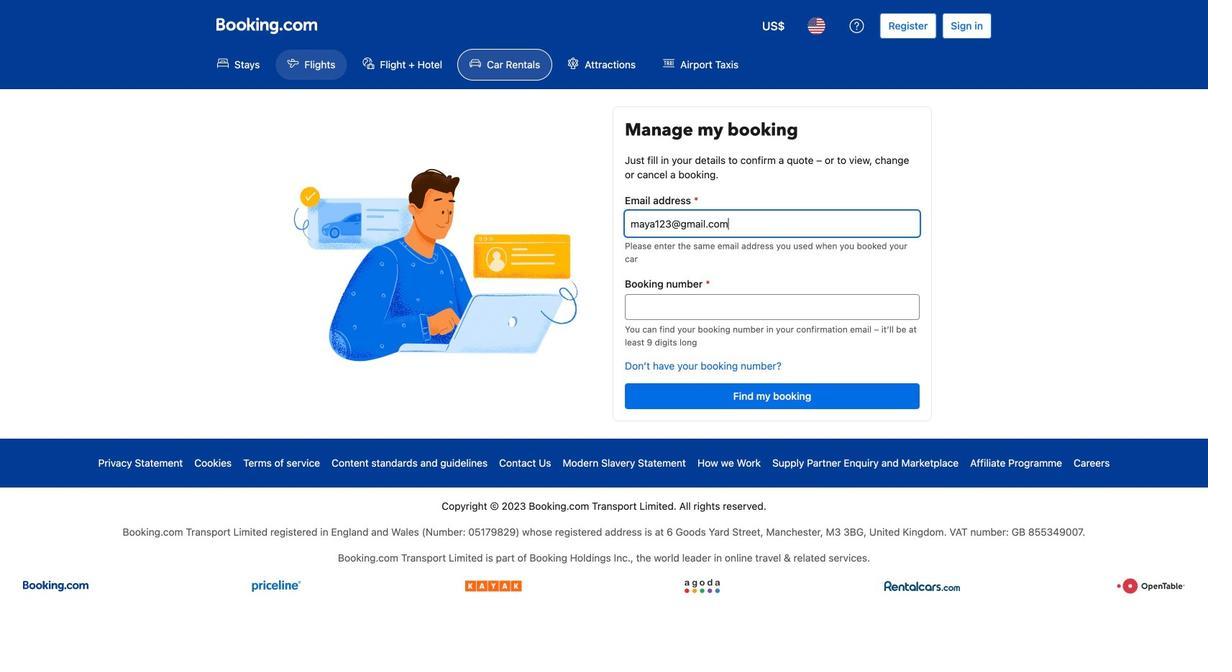 Task type: vqa. For each thing, say whether or not it's contained in the screenshot.
1 to the middle
no



Task type: locate. For each thing, give the bounding box(es) containing it.
0 vertical spatial alert
[[625, 240, 920, 265]]

footer
[[0, 439, 1209, 619]]

alert
[[625, 240, 920, 265], [625, 323, 920, 349]]

1 vertical spatial alert
[[625, 323, 920, 349]]

rentalcars image
[[883, 577, 962, 596]]

1 alert from the top
[[625, 240, 920, 265]]

priceline image
[[244, 577, 309, 596]]

None field
[[625, 211, 920, 237], [625, 294, 920, 320], [625, 211, 920, 237], [625, 294, 920, 320]]



Task type: describe. For each thing, give the bounding box(es) containing it.
booking.com image
[[23, 577, 88, 596]]

agoda image
[[677, 577, 728, 596]]

skip to main content element
[[0, 0, 1209, 89]]

2 alert from the top
[[625, 323, 920, 349]]

kayak image
[[465, 577, 522, 596]]

opentable image
[[1117, 577, 1186, 596]]



